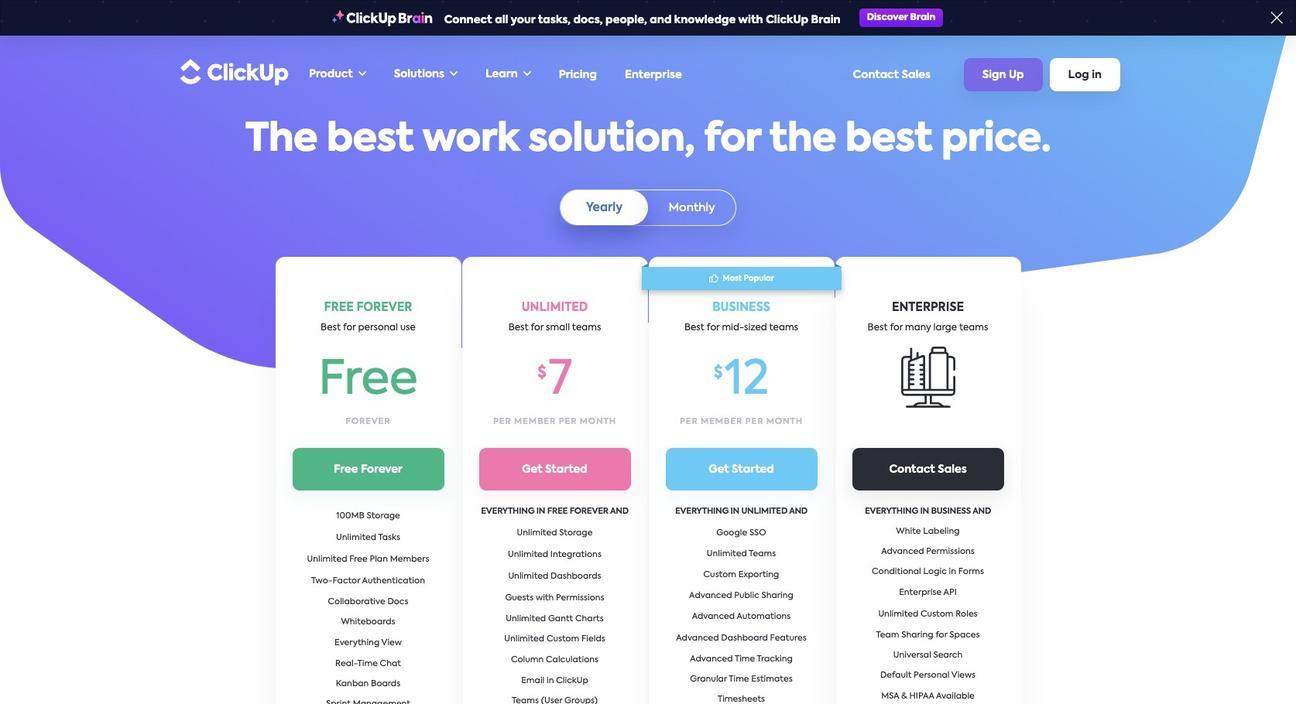 Task type: vqa. For each thing, say whether or not it's contained in the screenshot.
the topmost plan:
no



Task type: describe. For each thing, give the bounding box(es) containing it.
labeling
[[923, 528, 960, 537]]

advanced public sharing
[[689, 592, 794, 601]]

collaborative docs
[[328, 599, 409, 607]]

two-
[[311, 578, 333, 586]]

for for best for mid-sized teams
[[707, 323, 720, 333]]

unlimited custom roles
[[879, 611, 978, 620]]

sign
[[983, 70, 1006, 81]]

time for granular
[[729, 676, 749, 684]]

$ for 12
[[714, 366, 723, 381]]

sign up
[[983, 70, 1024, 81]]

unlimited for unlimited free plan members
[[307, 556, 347, 565]]

everything for everything in free forever and
[[481, 508, 535, 517]]

contact for the bottommost contact sales button
[[889, 464, 935, 475]]

factor
[[333, 578, 360, 586]]

free forever button
[[292, 448, 444, 491]]

charts
[[575, 615, 604, 624]]

plan
[[370, 556, 388, 565]]

unlimited for unlimited custom roles
[[879, 611, 919, 620]]

granular
[[690, 676, 727, 684]]

best for mid-sized teams
[[685, 323, 799, 333]]

1 teams from the left
[[572, 323, 601, 333]]

2 member from the left
[[701, 418, 743, 426]]

for left the on the top of the page
[[704, 121, 761, 160]]

enterprise api button
[[895, 583, 962, 605]]

advanced permissions
[[882, 548, 975, 557]]

everything for everything in unlimited and
[[675, 508, 729, 517]]

0 vertical spatial unlimited
[[522, 302, 588, 314]]

for for best for many large teams
[[890, 323, 903, 333]]

unlimited for unlimited storage
[[517, 529, 557, 538]]

dashboard
[[721, 635, 768, 643]]

get for second get started button from the left
[[709, 465, 729, 476]]

unlimited for unlimited tasks
[[336, 534, 376, 543]]

guests
[[505, 594, 534, 603]]

solutions
[[394, 69, 445, 80]]

estimates
[[751, 676, 793, 684]]

&
[[902, 693, 908, 702]]

advanced for advanced permissions
[[882, 548, 924, 557]]

$ 12
[[714, 358, 769, 405]]

log in
[[1068, 70, 1102, 81]]

get for second get started button from right
[[522, 465, 543, 476]]

teams
[[749, 550, 776, 559]]

two-factor authentication button
[[307, 572, 430, 593]]

popular
[[744, 275, 774, 283]]

conditional logic in forms
[[872, 569, 984, 577]]

public
[[734, 592, 760, 601]]

mid-
[[722, 323, 744, 333]]

teams for best for many large teams
[[960, 323, 989, 333]]

all
[[495, 15, 508, 26]]

guests with permissions button
[[501, 588, 609, 610]]

custom for unlimited custom fields
[[547, 636, 580, 644]]

$ 7
[[537, 358, 572, 405]]

custom inside dropdown button
[[704, 571, 737, 580]]

best for personal use
[[321, 323, 416, 333]]

timesheets
[[718, 696, 765, 704]]

best for unlimited
[[509, 323, 529, 333]]

1 vertical spatial contact sales button
[[852, 448, 1004, 491]]

google sso button
[[712, 523, 771, 545]]

learn
[[486, 69, 518, 80]]

tracking
[[757, 656, 793, 664]]

learn button
[[478, 59, 539, 91]]

permissions inside popup button
[[556, 594, 605, 603]]

0 vertical spatial business
[[713, 302, 770, 314]]

unlimited tasks button
[[332, 528, 405, 550]]

2 per from the left
[[680, 418, 698, 426]]

connect
[[444, 15, 492, 26]]

most popular
[[723, 275, 774, 283]]

members
[[390, 556, 429, 565]]

7
[[549, 358, 572, 405]]

unlimited integrations
[[508, 551, 602, 560]]

forever
[[357, 302, 412, 314]]

up
[[1009, 70, 1024, 81]]

contact sales for the bottommost contact sales button
[[889, 464, 967, 475]]

in for everything in unlimited and
[[731, 508, 740, 517]]

in for log in
[[1092, 70, 1102, 81]]

pricing
[[559, 69, 597, 80]]

sign up button
[[964, 58, 1043, 91]]

log in link
[[1050, 58, 1121, 91]]

time for advanced
[[735, 656, 755, 664]]

free down best for personal use
[[319, 358, 418, 405]]

contact sales for the topmost contact sales button
[[853, 69, 931, 80]]

free up unlimited storage
[[547, 508, 568, 517]]

universal
[[894, 652, 932, 661]]

default personal views
[[881, 672, 976, 681]]

0 vertical spatial forever
[[346, 418, 391, 426]]

2 best from the left
[[846, 121, 933, 160]]

unlimited for unlimited dashboards
[[508, 573, 549, 581]]

1 per from the left
[[559, 418, 577, 426]]

automations
[[737, 613, 791, 622]]

two-factor authentication
[[311, 578, 425, 586]]

connect all your tasks, docs, people, and knowledge with clickup brain
[[444, 15, 841, 26]]

column calculations button
[[506, 650, 603, 672]]

kanban boards
[[336, 681, 401, 689]]

free
[[324, 302, 354, 314]]

discover brain
[[867, 13, 936, 22]]

advanced automations
[[692, 613, 791, 622]]

unlimited free plan members button
[[302, 550, 434, 572]]

for for best for personal use
[[343, 323, 356, 333]]

unlimited for unlimited integrations
[[508, 551, 548, 560]]

default
[[881, 672, 912, 681]]

everything in business and
[[865, 508, 991, 516]]

msa & hipaa available button
[[877, 687, 980, 705]]

close button image
[[1271, 12, 1283, 24]]

gantt
[[548, 615, 573, 624]]

100mb storage button
[[332, 507, 405, 528]]

features
[[770, 635, 807, 643]]

100mb storage
[[336, 513, 400, 521]]

yearly button
[[561, 191, 648, 225]]

sized
[[744, 323, 767, 333]]

enterprise api
[[899, 589, 957, 598]]

boards
[[371, 681, 401, 689]]

product
[[309, 69, 353, 80]]

everything for everything in business and
[[865, 508, 919, 516]]

google sso
[[717, 529, 767, 538]]

forever inside button
[[361, 465, 403, 476]]

everything for everything view
[[335, 640, 380, 648]]

1 horizontal spatial unlimited
[[742, 508, 788, 517]]

$ for 7
[[537, 366, 547, 381]]

in for email in clickup
[[547, 677, 554, 686]]

enterprise for enterprise api
[[899, 589, 942, 598]]

unlimited dashboards
[[508, 573, 601, 581]]

team sharing for spaces
[[876, 632, 980, 641]]

exporting
[[739, 571, 779, 580]]

in for everything in free forever and
[[537, 508, 545, 517]]

unlimited custom fields
[[504, 636, 606, 644]]

in for everything in business and
[[920, 508, 929, 516]]

everything in free forever and
[[481, 508, 629, 517]]

white labeling
[[896, 528, 960, 537]]



Task type: locate. For each thing, give the bounding box(es) containing it.
in right logic
[[949, 569, 956, 577]]

with right knowledge
[[739, 15, 763, 26]]

3 teams from the left
[[960, 323, 989, 333]]

for left many
[[890, 323, 903, 333]]

1 vertical spatial enterprise
[[899, 589, 942, 598]]

teams
[[572, 323, 601, 333], [770, 323, 799, 333], [960, 323, 989, 333]]

everything inside popup button
[[335, 640, 380, 648]]

1 horizontal spatial get started button
[[666, 448, 817, 491]]

$ inside $ 12
[[714, 366, 723, 381]]

1 horizontal spatial get
[[709, 465, 729, 476]]

permissions down dashboards
[[556, 594, 605, 603]]

free inside unlimited free plan members dropdown button
[[349, 556, 368, 565]]

log
[[1068, 70, 1090, 81]]

per member per month down $ 12
[[680, 418, 803, 426]]

best
[[327, 121, 414, 160], [846, 121, 933, 160]]

personal
[[914, 672, 950, 681]]

4 best from the left
[[868, 323, 888, 333]]

1 best from the left
[[327, 121, 414, 160]]

1 horizontal spatial best
[[846, 121, 933, 160]]

unlimited for unlimited custom fields
[[504, 636, 545, 644]]

custom exporting
[[704, 571, 779, 580]]

for left mid-
[[707, 323, 720, 333]]

unlimited storage button
[[512, 523, 597, 545]]

1 horizontal spatial with
[[739, 15, 763, 26]]

enterprise down conditional logic in forms
[[899, 589, 942, 598]]

unlimited down 100mb
[[336, 534, 376, 543]]

advanced dashboard features
[[676, 635, 807, 643]]

2 get started button from the left
[[666, 448, 817, 491]]

everything up white
[[865, 508, 919, 516]]

for left small
[[531, 323, 544, 333]]

get started up 'everything in free forever and'
[[522, 465, 588, 476]]

0 horizontal spatial custom
[[547, 636, 580, 644]]

2 started from the left
[[732, 465, 774, 476]]

1 horizontal spatial member
[[701, 418, 743, 426]]

available
[[936, 693, 975, 702]]

clickup brain image
[[331, 10, 433, 26]]

2 $ from the left
[[714, 366, 723, 381]]

unlimited up team
[[879, 611, 919, 620]]

clickup image
[[176, 57, 289, 86]]

get started button up 'everything in free forever and'
[[479, 448, 631, 491]]

for down the free at the top left of page
[[343, 323, 356, 333]]

2 per from the left
[[746, 418, 764, 426]]

0 horizontal spatial storage
[[367, 513, 400, 521]]

contact
[[853, 69, 899, 80], [889, 464, 935, 475]]

contact up everything in business and
[[889, 464, 935, 475]]

1 vertical spatial permissions
[[556, 594, 605, 603]]

small
[[546, 323, 570, 333]]

best down the free at the top left of page
[[321, 323, 341, 333]]

most
[[723, 275, 742, 283]]

1 horizontal spatial per
[[680, 418, 698, 426]]

0 horizontal spatial $
[[537, 366, 547, 381]]

unlimited down unlimited storage popup button
[[508, 551, 548, 560]]

0 horizontal spatial business
[[713, 302, 770, 314]]

enterprise inside "dropdown button"
[[899, 589, 942, 598]]

0 horizontal spatial month
[[580, 418, 617, 426]]

unlimited dashboards button
[[504, 567, 606, 588]]

member down $ 7
[[514, 418, 556, 426]]

0 horizontal spatial best
[[327, 121, 414, 160]]

time for real-
[[357, 661, 378, 669]]

0 vertical spatial enterprise
[[625, 69, 682, 80]]

12
[[725, 358, 769, 405]]

1 vertical spatial forever
[[361, 465, 403, 476]]

permissions down the labeling
[[926, 548, 975, 557]]

free inside free forever button
[[334, 465, 358, 476]]

calculations
[[546, 656, 599, 665]]

0 horizontal spatial permissions
[[556, 594, 605, 603]]

unlimited up column
[[504, 636, 545, 644]]

sales down discover brain at the right of the page
[[902, 69, 931, 80]]

roles
[[956, 611, 978, 620]]

1 horizontal spatial started
[[732, 465, 774, 476]]

best for enterprise
[[868, 323, 888, 333]]

0 vertical spatial custom
[[704, 571, 737, 580]]

2 teams from the left
[[770, 323, 799, 333]]

unlimited down guests
[[506, 615, 546, 624]]

best left many
[[868, 323, 888, 333]]

column calculations
[[511, 656, 599, 665]]

custom for unlimited custom roles
[[921, 611, 954, 620]]

unlimited for unlimited gantt charts
[[506, 615, 546, 624]]

1 horizontal spatial custom
[[704, 571, 737, 580]]

0 horizontal spatial started
[[545, 465, 588, 476]]

best for small teams
[[509, 323, 601, 333]]

for up search
[[936, 632, 948, 641]]

storage inside popup button
[[559, 529, 593, 538]]

free forever
[[324, 302, 412, 314]]

1 horizontal spatial sharing
[[902, 632, 934, 641]]

1 vertical spatial unlimited
[[742, 508, 788, 517]]

0 horizontal spatial unlimited
[[522, 302, 588, 314]]

100mb
[[336, 513, 365, 521]]

1 vertical spatial storage
[[559, 529, 593, 538]]

1 horizontal spatial clickup
[[766, 15, 809, 26]]

1 vertical spatial business
[[931, 508, 971, 516]]

per down 12
[[746, 418, 764, 426]]

msa
[[882, 693, 900, 702]]

0 vertical spatial contact sales
[[853, 69, 931, 80]]

1 vertical spatial custom
[[921, 611, 954, 620]]

0 horizontal spatial sharing
[[762, 592, 794, 601]]

api
[[944, 589, 957, 598]]

started up 'everything in free forever and'
[[545, 465, 588, 476]]

everything up google
[[675, 508, 729, 517]]

unlimited for unlimited teams
[[707, 550, 747, 559]]

0 horizontal spatial member
[[514, 418, 556, 426]]

1 horizontal spatial get started
[[709, 465, 774, 476]]

1 horizontal spatial sales
[[938, 464, 967, 475]]

sales for the topmost contact sales button
[[902, 69, 931, 80]]

everything up unlimited storage
[[481, 508, 535, 517]]

member down $ 12
[[701, 418, 743, 426]]

0 horizontal spatial per
[[559, 418, 577, 426]]

time
[[735, 656, 755, 664], [357, 661, 378, 669], [729, 676, 749, 684]]

storage inside dropdown button
[[367, 513, 400, 521]]

large
[[934, 323, 957, 333]]

forever up 100mb storage
[[361, 465, 403, 476]]

time up "kanban boards" in the left of the page
[[357, 661, 378, 669]]

with inside guests with permissions popup button
[[536, 594, 554, 603]]

and
[[650, 15, 672, 26], [973, 508, 991, 516], [610, 508, 629, 517], [789, 508, 808, 517]]

0 vertical spatial clickup
[[766, 15, 809, 26]]

conditional
[[872, 569, 922, 577]]

per
[[493, 418, 512, 426], [680, 418, 698, 426]]

unlimited free plan members
[[307, 556, 429, 565]]

people,
[[606, 15, 647, 26]]

advanced inside popup button
[[692, 613, 735, 622]]

per down 7
[[559, 418, 577, 426]]

contact sales up everything in business and
[[889, 464, 967, 475]]

$ left 7
[[537, 366, 547, 381]]

0 vertical spatial storage
[[367, 513, 400, 521]]

started for second get started button from right
[[545, 465, 588, 476]]

get started for second get started button from the left
[[709, 465, 774, 476]]

teams for best for mid-sized teams
[[770, 323, 799, 333]]

1 horizontal spatial storage
[[559, 529, 593, 538]]

0 vertical spatial contact sales button
[[845, 62, 939, 88]]

forever
[[346, 418, 391, 426], [361, 465, 403, 476], [570, 508, 609, 517]]

2 horizontal spatial teams
[[960, 323, 989, 333]]

business up the labeling
[[931, 508, 971, 516]]

1 horizontal spatial teams
[[770, 323, 799, 333]]

monthly button
[[648, 191, 736, 225]]

unlimited teams
[[707, 550, 776, 559]]

clickup
[[766, 15, 809, 26], [556, 677, 588, 686]]

forever up free forever button
[[346, 418, 391, 426]]

your
[[511, 15, 535, 26]]

in right log
[[1092, 70, 1102, 81]]

granular time estimates
[[690, 676, 793, 684]]

started up everything in unlimited and
[[732, 465, 774, 476]]

1 get started button from the left
[[479, 448, 631, 491]]

1 horizontal spatial permissions
[[926, 548, 975, 557]]

get started up everything in unlimited and
[[709, 465, 774, 476]]

product button
[[301, 59, 374, 91]]

fields
[[582, 636, 606, 644]]

real-
[[335, 661, 357, 669]]

views
[[952, 672, 976, 681]]

sharing
[[762, 592, 794, 601], [902, 632, 934, 641]]

google
[[717, 529, 748, 538]]

tasks,
[[538, 15, 571, 26]]

business up "best for mid-sized teams"
[[713, 302, 770, 314]]

1 vertical spatial with
[[536, 594, 554, 603]]

everything
[[865, 508, 919, 516], [481, 508, 535, 517], [675, 508, 729, 517], [335, 640, 380, 648]]

unlimited inside popup button
[[879, 611, 919, 620]]

best left mid-
[[685, 323, 705, 333]]

1 best from the left
[[321, 323, 341, 333]]

0 vertical spatial permissions
[[926, 548, 975, 557]]

1 member from the left
[[514, 418, 556, 426]]

for
[[704, 121, 761, 160], [343, 323, 356, 333], [531, 323, 544, 333], [707, 323, 720, 333], [890, 323, 903, 333], [936, 632, 948, 641]]

contact sales down discover
[[853, 69, 931, 80]]

0 vertical spatial with
[[739, 15, 763, 26]]

time down advanced time tracking
[[729, 676, 749, 684]]

sharing up automations
[[762, 592, 794, 601]]

in right email
[[547, 677, 554, 686]]

advanced time tracking
[[690, 656, 793, 664]]

docs
[[388, 599, 409, 607]]

1 horizontal spatial per
[[746, 418, 764, 426]]

get up everything in unlimited and
[[709, 465, 729, 476]]

1 horizontal spatial enterprise
[[899, 589, 942, 598]]

best for free forever
[[321, 323, 341, 333]]

month
[[580, 418, 617, 426], [767, 418, 803, 426]]

logic
[[924, 569, 947, 577]]

contact sales button down discover
[[845, 62, 939, 88]]

get started for second get started button from right
[[522, 465, 588, 476]]

everything up real-
[[335, 640, 380, 648]]

1 per from the left
[[493, 418, 512, 426]]

1 get from the left
[[522, 465, 543, 476]]

get
[[522, 465, 543, 476], [709, 465, 729, 476]]

unlimited custom roles button
[[874, 605, 983, 627]]

best left small
[[509, 323, 529, 333]]

in up google
[[731, 508, 740, 517]]

0 horizontal spatial enterprise
[[625, 69, 682, 80]]

email
[[521, 677, 545, 686]]

unlimited storage
[[517, 529, 593, 538]]

discover
[[867, 13, 908, 22]]

enterprise down connect all your tasks, docs, people, and knowledge with clickup brain
[[625, 69, 682, 80]]

2 month from the left
[[767, 418, 803, 426]]

brain left discover
[[811, 15, 841, 26]]

guests with permissions
[[505, 594, 605, 603]]

custom up advanced public sharing
[[704, 571, 737, 580]]

sales
[[902, 69, 931, 80], [938, 464, 967, 475]]

brain right discover
[[910, 13, 936, 22]]

per member per month down $ 7
[[493, 418, 617, 426]]

custom inside popup button
[[921, 611, 954, 620]]

storage for 100mb storage
[[367, 513, 400, 521]]

for for best for small teams
[[531, 323, 544, 333]]

universal search
[[894, 652, 963, 661]]

0 horizontal spatial clickup
[[556, 677, 588, 686]]

time up granular time estimates
[[735, 656, 755, 664]]

1 vertical spatial sales
[[938, 464, 967, 475]]

unlimited up two-
[[307, 556, 347, 565]]

1 started from the left
[[545, 465, 588, 476]]

advanced inside 'dropdown button'
[[676, 635, 719, 643]]

0 vertical spatial sharing
[[762, 592, 794, 601]]

get started button up everything in unlimited and
[[666, 448, 817, 491]]

2 per member per month from the left
[[680, 418, 803, 426]]

column
[[511, 656, 544, 665]]

2 vertical spatial custom
[[547, 636, 580, 644]]

custom up team sharing for spaces
[[921, 611, 954, 620]]

price.
[[942, 121, 1051, 160]]

$ inside $ 7
[[537, 366, 547, 381]]

1 vertical spatial contact
[[889, 464, 935, 475]]

with up unlimited gantt charts
[[536, 594, 554, 603]]

unlimited integrations button
[[503, 545, 606, 567]]

chat
[[380, 661, 401, 669]]

2 best from the left
[[509, 323, 529, 333]]

1 vertical spatial sharing
[[902, 632, 934, 641]]

personal
[[358, 323, 398, 333]]

get up 'everything in free forever and'
[[522, 465, 543, 476]]

1 horizontal spatial brain
[[910, 13, 936, 22]]

1 per member per month from the left
[[493, 418, 617, 426]]

0 horizontal spatial teams
[[572, 323, 601, 333]]

forms
[[959, 569, 984, 577]]

in up unlimited storage
[[537, 508, 545, 517]]

advanced for advanced public sharing
[[689, 592, 732, 601]]

1 vertical spatial clickup
[[556, 677, 588, 686]]

storage up integrations on the bottom
[[559, 529, 593, 538]]

forever up unlimited storage
[[570, 508, 609, 517]]

custom down "gantt"
[[547, 636, 580, 644]]

1 $ from the left
[[537, 366, 547, 381]]

unlimited up guests
[[508, 573, 549, 581]]

1 horizontal spatial per member per month
[[680, 418, 803, 426]]

0 horizontal spatial get started button
[[479, 448, 631, 491]]

0 horizontal spatial get started
[[522, 465, 588, 476]]

teams right sized
[[770, 323, 799, 333]]

0 horizontal spatial with
[[536, 594, 554, 603]]

contact sales button up everything in business and
[[852, 448, 1004, 491]]

advanced for advanced time tracking
[[690, 656, 733, 664]]

advanced for advanced automations
[[692, 613, 735, 622]]

storage up tasks
[[367, 513, 400, 521]]

free left plan
[[349, 556, 368, 565]]

business
[[713, 302, 770, 314], [931, 508, 971, 516]]

2 get started from the left
[[709, 465, 774, 476]]

sharing up universal
[[902, 632, 934, 641]]

0 vertical spatial contact
[[853, 69, 899, 80]]

teams right small
[[572, 323, 601, 333]]

free up 100mb
[[334, 465, 358, 476]]

contact sales
[[853, 69, 931, 80], [889, 464, 967, 475]]

enterprise for enterprise
[[625, 69, 682, 80]]

in
[[1092, 70, 1102, 81], [920, 508, 929, 516], [537, 508, 545, 517], [731, 508, 740, 517], [949, 569, 956, 577], [547, 677, 554, 686]]

2 get from the left
[[709, 465, 729, 476]]

0 horizontal spatial brain
[[811, 15, 841, 26]]

$ left 12
[[714, 366, 723, 381]]

sales for the bottommost contact sales button
[[938, 464, 967, 475]]

1 horizontal spatial month
[[767, 418, 803, 426]]

3 best from the left
[[685, 323, 705, 333]]

1 get started from the left
[[522, 465, 588, 476]]

0 horizontal spatial per member per month
[[493, 418, 617, 426]]

solutions button
[[386, 59, 465, 91]]

0 vertical spatial sales
[[902, 69, 931, 80]]

enterprise link
[[617, 62, 690, 88]]

0 horizontal spatial sales
[[902, 69, 931, 80]]

started for second get started button from the left
[[732, 465, 774, 476]]

0 horizontal spatial get
[[522, 465, 543, 476]]

2 vertical spatial forever
[[570, 508, 609, 517]]

1 horizontal spatial $
[[714, 366, 723, 381]]

1 month from the left
[[580, 418, 617, 426]]

view
[[382, 640, 402, 648]]

everything view
[[335, 640, 402, 648]]

discover brain link
[[859, 9, 944, 27]]

unlimited up "best for small teams"
[[522, 302, 588, 314]]

sales up everything in business and
[[938, 464, 967, 475]]

unlimited up sso
[[742, 508, 788, 517]]

unlimited down 'everything in free forever and'
[[517, 529, 557, 538]]

contact for the topmost contact sales button
[[853, 69, 899, 80]]

search
[[934, 652, 963, 661]]

unlimited down google
[[707, 550, 747, 559]]

authentication
[[362, 578, 425, 586]]

0 horizontal spatial per
[[493, 418, 512, 426]]

advanced for advanced dashboard features
[[676, 635, 719, 643]]

contact down discover
[[853, 69, 899, 80]]

storage for unlimited storage
[[559, 529, 593, 538]]

unlimited inside dropdown button
[[307, 556, 347, 565]]

best
[[321, 323, 341, 333], [509, 323, 529, 333], [685, 323, 705, 333], [868, 323, 888, 333]]

2 horizontal spatial custom
[[921, 611, 954, 620]]

dashboards
[[551, 573, 601, 581]]

collaborative
[[328, 599, 385, 607]]

teams right large
[[960, 323, 989, 333]]

many
[[905, 323, 931, 333]]

1 horizontal spatial business
[[931, 508, 971, 516]]

in up the white labeling
[[920, 508, 929, 516]]

the best work solution, for the best price.
[[245, 121, 1051, 160]]

1 vertical spatial contact sales
[[889, 464, 967, 475]]

team
[[876, 632, 900, 641]]



